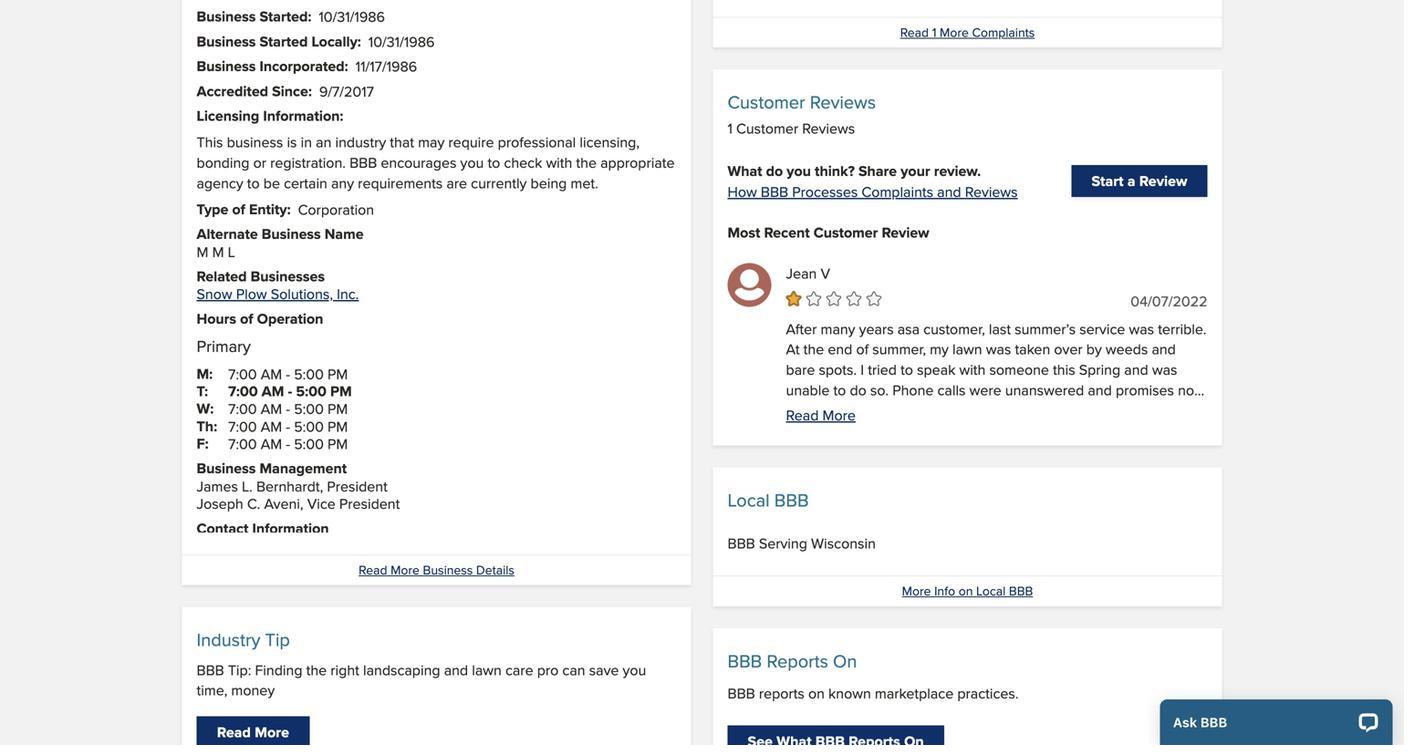 Task type: locate. For each thing, give the bounding box(es) containing it.
bbb left reports
[[728, 683, 756, 704]]

this
[[197, 132, 223, 153]]

bbb left that
[[350, 152, 377, 173]]

-
[[286, 364, 290, 385], [288, 381, 292, 402], [286, 399, 290, 420], [286, 416, 290, 437], [286, 434, 290, 455]]

read more down "money"
[[217, 722, 289, 744]]

0 vertical spatial read more link
[[786, 405, 1208, 426]]

am inside 7:00 am - 5:00 pm t :
[[261, 364, 282, 385]]

you right may
[[461, 152, 484, 173]]

this
[[1053, 359, 1076, 380], [934, 421, 956, 442]]

my right asa
[[930, 339, 949, 360]]

am inside 7:00 am - 5:00 pm f :
[[261, 416, 282, 437]]

pm inside 7:00 am - 5:00 pm f :
[[328, 416, 348, 437]]

to left care.
[[1153, 400, 1165, 421]]

after many years asa customer, last summer's service was terrible. at the end of summer, my lawn was taken over by weeds and bare spots. i tried to speak with someone this spring and was unable to do so. phone calls were unanswered and promises not kept.. i finally cancelled my service, and they seemed not to care. i would not recommend this company to anyone.
[[786, 319, 1208, 442]]

not
[[1179, 380, 1199, 401], [1128, 400, 1149, 421], [829, 421, 850, 442]]

am up the '7:00 am - 5:00 pm th :'
[[261, 364, 282, 385]]

review down how bbb processes complaints and reviews link
[[882, 222, 930, 243]]

0 vertical spatial i
[[861, 359, 865, 380]]

lawn left last
[[953, 339, 983, 360]]

1 horizontal spatial do
[[850, 380, 867, 401]]

1 horizontal spatial this
[[1053, 359, 1076, 380]]

3 7:00 from the top
[[228, 399, 257, 420]]

president
[[327, 476, 388, 497], [339, 494, 400, 515]]

1 vertical spatial started
[[260, 31, 308, 52]]

local right 'info'
[[977, 582, 1006, 601]]

0 horizontal spatial this
[[934, 421, 956, 442]]

processes
[[793, 181, 858, 202]]

7:00 inside 7:00 am - 5:00 pm f :
[[228, 416, 257, 437]]

0 vertical spatial do
[[766, 160, 783, 182]]

known
[[829, 683, 872, 704]]

5:00 inside 7:00 am - 5:00 pm w :
[[296, 381, 327, 402]]

am down 7:00 am - 5:00 pm t :
[[261, 416, 282, 437]]

am inside 7:00 am - 5:00 pm w :
[[262, 381, 284, 402]]

0 horizontal spatial local
[[728, 488, 770, 514]]

0 vertical spatial 10/31/1986
[[319, 6, 385, 27]]

7:00 for f
[[228, 416, 257, 437]]

bbb left serving
[[728, 533, 756, 554]]

tip
[[265, 627, 290, 653]]

landscaping
[[363, 660, 440, 681]]

since
[[272, 80, 308, 102]]

m :
[[197, 363, 213, 385]]

pm for 7:00 am - 5:00 pm
[[328, 434, 348, 455]]

1 vertical spatial on
[[809, 683, 825, 704]]

5:00 inside 7:00 am - 5:00 pm t :
[[294, 364, 324, 385]]

lawn inside industry tip bbb tip: finding the right landscaping and lawn care pro can save you time, money
[[472, 660, 502, 681]]

pm inside 7:00 am - 5:00 pm w :
[[330, 381, 352, 402]]

solutions,
[[271, 284, 333, 305]]

1 horizontal spatial 1
[[933, 23, 937, 41]]

0 horizontal spatial lawn
[[472, 660, 502, 681]]

the right at
[[804, 339, 824, 360]]

customer reviews 1 customer reviews
[[728, 89, 876, 139]]

was
[[1130, 319, 1155, 340], [987, 339, 1012, 360], [1153, 359, 1178, 380]]

information:
[[263, 105, 344, 126]]

10/31/1986 up 11/17/1986
[[369, 31, 435, 52]]

this down calls at the right of the page
[[934, 421, 956, 442]]

lawn left care
[[472, 660, 502, 681]]

you left think? at right top
[[787, 160, 811, 182]]

1 vertical spatial my
[[938, 400, 957, 421]]

5:00 for 7:00 am - 5:00 pm th :
[[294, 399, 324, 420]]

to left the they
[[1023, 421, 1035, 442]]

and right "weeds" on the right
[[1152, 339, 1177, 360]]

0 vertical spatial of
[[232, 198, 245, 220]]

was left taken
[[987, 339, 1012, 360]]

snow
[[197, 284, 232, 305]]

and down the by
[[1088, 380, 1113, 401]]

any
[[331, 173, 354, 194]]

1 horizontal spatial on
[[959, 582, 973, 601]]

0 horizontal spatial you
[[461, 152, 484, 173]]

not right seemed
[[1128, 400, 1149, 421]]

licensing,
[[580, 132, 640, 153]]

of right type
[[232, 198, 245, 220]]

1 horizontal spatial with
[[960, 359, 986, 380]]

1 horizontal spatial local
[[977, 582, 1006, 601]]

am for t
[[261, 364, 282, 385]]

read more business details link
[[359, 561, 515, 580]]

0 vertical spatial lawn
[[953, 339, 983, 360]]

the inside industry tip bbb tip: finding the right landscaping and lawn care pro can save you time, money
[[306, 660, 327, 681]]

0 horizontal spatial complaints
[[862, 181, 934, 202]]

my left 'service,' at the bottom right of the page
[[938, 400, 957, 421]]

1 vertical spatial review
[[882, 222, 930, 243]]

to left be
[[247, 173, 260, 194]]

i
[[861, 359, 865, 380], [1204, 400, 1208, 421]]

read for the right read more link
[[786, 405, 819, 426]]

0 horizontal spatial the
[[306, 660, 327, 681]]

1 horizontal spatial you
[[623, 660, 647, 681]]

1 horizontal spatial the
[[576, 152, 597, 173]]

7:00 inside 7:00 am - 5:00 pm t :
[[228, 364, 257, 385]]

on right 'info'
[[959, 582, 973, 601]]

1 vertical spatial 1
[[728, 118, 733, 139]]

many
[[821, 319, 856, 340]]

the inside after many years asa customer, last summer's service was terrible. at the end of summer, my lawn was taken over by weeds and bare spots. i tried to speak with someone this spring and was unable to do so. phone calls were unanswered and promises not kept.. i finally cancelled my service, and they seemed not to care. i would not recommend this company to anyone.
[[804, 339, 824, 360]]

the inside "business started : 10/31/1986 business started locally : 10/31/1986 business incorporated : 11/17/1986 accredited since : 9/7/2017 licensing information: this business is in an industry that may require professional licensing, bonding or registration. bbb encourages you to check with the appropriate agency to be certain any requirements are currently being met. type of entity : corporation alternate business name m m l related businesses snow plow solutions, inc."
[[576, 152, 597, 173]]

read for read more business details link
[[359, 561, 387, 580]]

1 horizontal spatial i
[[1204, 400, 1208, 421]]

0 horizontal spatial read more
[[217, 722, 289, 744]]

1 vertical spatial complaints
[[862, 181, 934, 202]]

2 horizontal spatial the
[[804, 339, 824, 360]]

th
[[197, 416, 214, 437]]

customer
[[728, 89, 806, 115], [737, 118, 799, 139], [814, 222, 878, 243]]

you inside industry tip bbb tip: finding the right landscaping and lawn care pro can save you time, money
[[623, 660, 647, 681]]

2 started from the top
[[260, 31, 308, 52]]

started
[[260, 6, 308, 27], [260, 31, 308, 52]]

with right "check"
[[546, 152, 573, 173]]

am for th
[[261, 399, 282, 420]]

am inside the '7:00 am - 5:00 pm th :'
[[261, 399, 282, 420]]

by
[[1087, 339, 1103, 360]]

0 horizontal spatial read more link
[[197, 717, 310, 746]]

end
[[828, 339, 853, 360]]

bbb right 'info'
[[1010, 582, 1034, 601]]

0 vertical spatial the
[[576, 152, 597, 173]]

the left the right at the bottom
[[306, 660, 327, 681]]

i left tried
[[861, 359, 865, 380]]

pm for 7:00 am - 5:00 pm w :
[[330, 381, 352, 402]]

7:00 for th
[[228, 399, 257, 420]]

review
[[1140, 170, 1188, 192], [882, 222, 930, 243]]

0 horizontal spatial do
[[766, 160, 783, 182]]

and left the they
[[1013, 400, 1038, 421]]

recent
[[764, 222, 810, 243]]

entity
[[249, 198, 287, 220]]

0 vertical spatial complaints
[[973, 23, 1035, 41]]

7:00 am - 5:00 pm f :
[[197, 416, 348, 455]]

do right what
[[766, 160, 783, 182]]

with right speak
[[960, 359, 986, 380]]

0 horizontal spatial on
[[809, 683, 825, 704]]

more for the right read more link
[[823, 405, 856, 426]]

0 vertical spatial with
[[546, 152, 573, 173]]

1 horizontal spatial review
[[1140, 170, 1188, 192]]

bbb up reports
[[728, 648, 762, 674]]

1 horizontal spatial complaints
[[973, 23, 1035, 41]]

1 vertical spatial the
[[804, 339, 824, 360]]

read more link down were
[[786, 405, 1208, 426]]

years
[[860, 319, 894, 340]]

- inside 7:00 am - 5:00 pm t :
[[286, 364, 290, 385]]

1 vertical spatial of
[[240, 308, 253, 329]]

7:00 inside 7:00 am - 5:00 pm w :
[[228, 381, 258, 402]]

inc.
[[337, 284, 359, 305]]

7:00 am - 5:00 pm th :
[[197, 399, 348, 437]]

more for read more business details link
[[391, 561, 420, 580]]

pm for 7:00 am - 5:00 pm t :
[[328, 364, 348, 385]]

pm for 7:00 am - 5:00 pm th :
[[328, 399, 348, 420]]

you right save at the bottom of the page
[[623, 660, 647, 681]]

7:00 inside the '7:00 am - 5:00 pm th :'
[[228, 399, 257, 420]]

joseph
[[197, 494, 243, 515]]

pm inside the '7:00 am - 5:00 pm th :'
[[328, 399, 348, 420]]

0 vertical spatial local
[[728, 488, 770, 514]]

lawn
[[953, 339, 983, 360], [472, 660, 502, 681]]

bbb right "how"
[[761, 181, 789, 202]]

i right care.
[[1204, 400, 1208, 421]]

local
[[728, 488, 770, 514], [977, 582, 1006, 601]]

7:00 for t
[[228, 364, 257, 385]]

of right end
[[857, 339, 869, 360]]

2 horizontal spatial not
[[1179, 380, 1199, 401]]

2 vertical spatial the
[[306, 660, 327, 681]]

4 7:00 from the top
[[228, 416, 257, 437]]

not right the promises
[[1179, 380, 1199, 401]]

2 7:00 from the top
[[228, 381, 258, 402]]

read more down unable
[[786, 405, 856, 426]]

most
[[728, 222, 761, 243]]

5:00 inside the '7:00 am - 5:00 pm th :'
[[294, 399, 324, 420]]

met.
[[571, 173, 599, 194]]

the right being
[[576, 152, 597, 173]]

do inside what do you think? share your review. how bbb processes complaints and reviews
[[766, 160, 783, 182]]

to right tried
[[901, 359, 914, 380]]

bbb inside what do you think? share your review. how bbb processes complaints and reviews
[[761, 181, 789, 202]]

the
[[576, 152, 597, 173], [804, 339, 824, 360], [306, 660, 327, 681]]

anyone.
[[1039, 421, 1090, 442]]

v
[[821, 263, 831, 284]]

not right i
[[829, 421, 850, 442]]

serving
[[759, 533, 808, 554]]

of down plow
[[240, 308, 253, 329]]

1 horizontal spatial read more
[[786, 405, 856, 426]]

taken
[[1015, 339, 1051, 360]]

0 vertical spatial 1
[[933, 23, 937, 41]]

1 horizontal spatial read more link
[[786, 405, 1208, 426]]

this left spring
[[1053, 359, 1076, 380]]

more info on local bbb link
[[902, 582, 1034, 601]]

1 vertical spatial reviews
[[803, 118, 855, 139]]

my
[[930, 339, 949, 360], [938, 400, 957, 421]]

a
[[1128, 170, 1136, 192]]

read more
[[786, 405, 856, 426], [217, 722, 289, 744]]

- inside the '7:00 am - 5:00 pm th :'
[[286, 399, 290, 420]]

0 vertical spatial started
[[260, 6, 308, 27]]

1 horizontal spatial lawn
[[953, 339, 983, 360]]

1 inside customer reviews 1 customer reviews
[[728, 118, 733, 139]]

am up 7:00 am - 5:00 pm
[[261, 399, 282, 420]]

industry
[[335, 132, 386, 153]]

do left so. at right
[[850, 380, 867, 401]]

president right bernhardt,
[[327, 476, 388, 497]]

2 vertical spatial reviews
[[966, 181, 1018, 202]]

5:00 inside 7:00 am - 5:00 pm f :
[[294, 416, 324, 437]]

11/17/1986
[[356, 56, 417, 77]]

1 vertical spatial lawn
[[472, 660, 502, 681]]

10/31/1986 up "locally"
[[319, 6, 385, 27]]

what do you think? share your review. how bbb processes complaints and reviews
[[728, 160, 1018, 202]]

- inside 7:00 am - 5:00 pm w :
[[288, 381, 292, 402]]

1 vertical spatial with
[[960, 359, 986, 380]]

1 vertical spatial customer
[[737, 118, 799, 139]]

information
[[252, 518, 329, 539]]

at
[[786, 339, 800, 360]]

bbb
[[350, 152, 377, 173], [761, 181, 789, 202], [775, 488, 809, 514], [728, 533, 756, 554], [1010, 582, 1034, 601], [728, 648, 762, 674], [197, 660, 224, 681], [728, 683, 756, 704]]

wisconsin
[[812, 533, 876, 554]]

operation
[[257, 308, 323, 329]]

require
[[449, 132, 494, 153]]

1 vertical spatial local
[[977, 582, 1006, 601]]

your
[[901, 160, 931, 182]]

bonding
[[197, 152, 250, 173]]

and inside what do you think? share your review. how bbb processes complaints and reviews
[[938, 181, 962, 202]]

would
[[786, 421, 825, 442]]

2 vertical spatial of
[[857, 339, 869, 360]]

on left known
[[809, 683, 825, 704]]

seemed
[[1073, 400, 1124, 421]]

local up serving
[[728, 488, 770, 514]]

0 vertical spatial on
[[959, 582, 973, 601]]

1 vertical spatial this
[[934, 421, 956, 442]]

1 vertical spatial do
[[850, 380, 867, 401]]

and right landscaping
[[444, 660, 468, 681]]

spring
[[1080, 359, 1121, 380]]

industry
[[197, 627, 260, 653]]

read 1 more complaints link
[[901, 23, 1035, 41]]

bbb left tip:
[[197, 660, 224, 681]]

review right a
[[1140, 170, 1188, 192]]

0 horizontal spatial 1
[[728, 118, 733, 139]]

0 horizontal spatial i
[[861, 359, 865, 380]]

1 vertical spatial 10/31/1986
[[369, 31, 435, 52]]

0 horizontal spatial with
[[546, 152, 573, 173]]

am up 7:00 am - 5:00 pm f : on the bottom left of page
[[262, 381, 284, 402]]

are
[[447, 173, 467, 194]]

am for w
[[262, 381, 284, 402]]

licensing
[[197, 105, 260, 126]]

- inside 7:00 am - 5:00 pm f :
[[286, 416, 290, 437]]

and right your
[[938, 181, 962, 202]]

you inside what do you think? share your review. how bbb processes complaints and reviews
[[787, 160, 811, 182]]

read for the read 1 more complaints link
[[901, 23, 929, 41]]

9/7/2017
[[319, 81, 374, 102]]

read more link down "money"
[[197, 717, 310, 746]]

1 7:00 from the top
[[228, 364, 257, 385]]

10/31/1986
[[319, 6, 385, 27], [369, 31, 435, 52]]

pm inside 7:00 am - 5:00 pm t :
[[328, 364, 348, 385]]

jean v
[[786, 263, 831, 284]]

to left "check"
[[488, 152, 501, 173]]

were
[[970, 380, 1002, 401]]

local bbb
[[728, 488, 809, 514]]

: inside 7:00 am - 5:00 pm w :
[[210, 398, 214, 420]]

0 horizontal spatial not
[[829, 421, 850, 442]]

details
[[476, 561, 515, 580]]

business inside business management james l. bernhardt, president joseph c. aveni, vice president contact information
[[197, 458, 256, 479]]

of inside after many years asa customer, last summer's service was terrible. at the end of summer, my lawn was taken over by weeds and bare spots. i tried to speak with someone this spring and was unable to do so. phone calls were unanswered and promises not kept.. i finally cancelled my service, and they seemed not to care. i would not recommend this company to anyone.
[[857, 339, 869, 360]]

2 horizontal spatial you
[[787, 160, 811, 182]]

bbb reports on bbb reports on known marketplace practices.
[[728, 648, 1019, 704]]



Task type: vqa. For each thing, say whether or not it's contained in the screenshot.
7:00 AM - 5:00 PM Th :'s -
yes



Task type: describe. For each thing, give the bounding box(es) containing it.
can
[[563, 660, 586, 681]]

- for 7:00 am - 5:00 pm
[[286, 434, 290, 455]]

snow plow solutions, inc. link
[[197, 284, 359, 305]]

bbb inside "business started : 10/31/1986 business started locally : 10/31/1986 business incorporated : 11/17/1986 accredited since : 9/7/2017 licensing information: this business is in an industry that may require professional licensing, bonding or registration. bbb encourages you to check with the appropriate agency to be certain any requirements are currently being met. type of entity : corporation alternate business name m m l related businesses snow plow solutions, inc."
[[350, 152, 377, 173]]

on
[[833, 648, 857, 674]]

service,
[[961, 400, 1010, 421]]

read for bottom read more link
[[217, 722, 251, 744]]

5:00 for 7:00 am - 5:00 pm f :
[[294, 416, 324, 437]]

and inside industry tip bbb tip: finding the right landscaping and lawn care pro can save you time, money
[[444, 660, 468, 681]]

5 7:00 from the top
[[228, 434, 257, 455]]

1 started from the top
[[260, 6, 308, 27]]

of inside "business started : 10/31/1986 business started locally : 10/31/1986 business incorporated : 11/17/1986 accredited since : 9/7/2017 licensing information: this business is in an industry that may require professional licensing, bonding or registration. bbb encourages you to check with the appropriate agency to be certain any requirements are currently being met. type of entity : corporation alternate business name m m l related businesses snow plow solutions, inc."
[[232, 198, 245, 220]]

or
[[253, 152, 267, 173]]

recommend
[[853, 421, 930, 442]]

more info on local bbb
[[902, 582, 1034, 601]]

- for 7:00 am - 5:00 pm w :
[[288, 381, 292, 402]]

kept..
[[786, 400, 821, 421]]

7:00 am - 5:00 pm
[[228, 434, 348, 455]]

to right i
[[834, 380, 846, 401]]

0 vertical spatial review
[[1140, 170, 1188, 192]]

most recent customer review
[[728, 222, 930, 243]]

accredited
[[197, 80, 268, 102]]

name
[[325, 223, 364, 245]]

and right spring
[[1125, 359, 1149, 380]]

am up management
[[261, 434, 282, 455]]

- for 7:00 am - 5:00 pm th :
[[286, 399, 290, 420]]

bare
[[786, 359, 816, 380]]

read 1 more complaints
[[901, 23, 1035, 41]]

check
[[504, 152, 543, 173]]

bbb inside industry tip bbb tip: finding the right landscaping and lawn care pro can save you time, money
[[197, 660, 224, 681]]

0 vertical spatial customer
[[728, 89, 806, 115]]

bbb up serving
[[775, 488, 809, 514]]

do inside after many years asa customer, last summer's service was terrible. at the end of summer, my lawn was taken over by weeds and bare spots. i tried to speak with someone this spring and was unable to do so. phone calls were unanswered and promises not kept.. i finally cancelled my service, and they seemed not to care. i would not recommend this company to anyone.
[[850, 380, 867, 401]]

president right vice
[[339, 494, 400, 515]]

: inside 7:00 am - 5:00 pm f :
[[205, 433, 209, 455]]

c.
[[247, 494, 260, 515]]

1 vertical spatial read more
[[217, 722, 289, 744]]

more for bottom read more link
[[255, 722, 289, 744]]

phone
[[893, 380, 934, 401]]

management
[[260, 458, 347, 479]]

1 horizontal spatial not
[[1128, 400, 1149, 421]]

1 vertical spatial i
[[1204, 400, 1208, 421]]

hours
[[197, 308, 236, 329]]

what
[[728, 160, 763, 182]]

be
[[264, 173, 280, 194]]

think?
[[815, 160, 855, 182]]

customer,
[[924, 319, 986, 340]]

aveni,
[[264, 494, 304, 515]]

in
[[301, 132, 312, 153]]

was right "weeds" on the right
[[1153, 359, 1178, 380]]

0 vertical spatial my
[[930, 339, 949, 360]]

reviews inside what do you think? share your review. how bbb processes complaints and reviews
[[966, 181, 1018, 202]]

share
[[859, 160, 897, 182]]

asa
[[898, 319, 920, 340]]

0 vertical spatial this
[[1053, 359, 1076, 380]]

bernhardt,
[[256, 476, 323, 497]]

related
[[197, 266, 247, 287]]

is
[[287, 132, 297, 153]]

type
[[197, 198, 229, 220]]

spots.
[[819, 359, 857, 380]]

contact
[[197, 518, 249, 539]]

alternate
[[197, 223, 258, 245]]

how bbb processes complaints and reviews link
[[728, 181, 1018, 202]]

you inside "business started : 10/31/1986 business started locally : 10/31/1986 business incorporated : 11/17/1986 accredited since : 9/7/2017 licensing information: this business is in an industry that may require professional licensing, bonding or registration. bbb encourages you to check with the appropriate agency to be certain any requirements are currently being met. type of entity : corporation alternate business name m m l related businesses snow plow solutions, inc."
[[461, 152, 484, 173]]

with inside "business started : 10/31/1986 business started locally : 10/31/1986 business incorporated : 11/17/1986 accredited since : 9/7/2017 licensing information: this business is in an industry that may require professional licensing, bonding or registration. bbb encourages you to check with the appropriate agency to be certain any requirements are currently being met. type of entity : corporation alternate business name m m l related businesses snow plow solutions, inc."
[[546, 152, 573, 173]]

5:00 for 7:00 am - 5:00 pm t :
[[294, 364, 324, 385]]

with inside after many years asa customer, last summer's service was terrible. at the end of summer, my lawn was taken over by weeds and bare spots. i tried to speak with someone this spring and was unable to do so. phone calls were unanswered and promises not kept.. i finally cancelled my service, and they seemed not to care. i would not recommend this company to anyone.
[[960, 359, 986, 380]]

bbb serving wisconsin
[[728, 533, 876, 554]]

0 horizontal spatial review
[[882, 222, 930, 243]]

they
[[1041, 400, 1069, 421]]

read more business details
[[359, 561, 515, 580]]

0 vertical spatial reviews
[[810, 89, 876, 115]]

i
[[825, 400, 828, 421]]

7:00 for w
[[228, 381, 258, 402]]

so.
[[871, 380, 889, 401]]

save
[[589, 660, 619, 681]]

calls
[[938, 380, 966, 401]]

reports
[[759, 683, 805, 704]]

finally
[[832, 400, 869, 421]]

: inside 7:00 am - 5:00 pm t :
[[204, 381, 208, 402]]

5:00 for 7:00 am - 5:00 pm
[[294, 434, 324, 455]]

was down the "04/07/2022"
[[1130, 319, 1155, 340]]

start a review
[[1092, 170, 1188, 192]]

l.
[[242, 476, 253, 497]]

registration.
[[270, 152, 346, 173]]

lawn inside after many years asa customer, last summer's service was terrible. at the end of summer, my lawn was taken over by weeds and bare spots. i tried to speak with someone this spring and was unable to do so. phone calls were unanswered and promises not kept.. i finally cancelled my service, and they seemed not to care. i would not recommend this company to anyone.
[[953, 339, 983, 360]]

being
[[531, 173, 567, 194]]

1 vertical spatial read more link
[[197, 717, 310, 746]]

info
[[935, 582, 956, 601]]

may
[[418, 132, 445, 153]]

reports
[[767, 648, 829, 674]]

f
[[197, 433, 205, 455]]

- for 7:00 am - 5:00 pm f :
[[286, 416, 290, 437]]

start a review link
[[1072, 165, 1208, 198]]

vice
[[307, 494, 336, 515]]

speak
[[917, 359, 956, 380]]

tip:
[[228, 660, 251, 681]]

jean
[[786, 263, 817, 284]]

terrible.
[[1159, 319, 1207, 340]]

primary
[[197, 335, 251, 358]]

corporation
[[298, 199, 374, 220]]

certain
[[284, 173, 328, 194]]

: inside the '7:00 am - 5:00 pm th :'
[[214, 416, 217, 437]]

summer,
[[873, 339, 927, 360]]

industry tip bbb tip: finding the right landscaping and lawn care pro can save you time, money
[[197, 627, 647, 701]]

plow
[[236, 284, 267, 305]]

am for f
[[261, 416, 282, 437]]

pm for 7:00 am - 5:00 pm f :
[[328, 416, 348, 437]]

that
[[390, 132, 414, 153]]

unanswered
[[1006, 380, 1085, 401]]

- for 7:00 am - 5:00 pm t :
[[286, 364, 290, 385]]

company
[[960, 421, 1019, 442]]

care
[[506, 660, 534, 681]]

encourages
[[381, 152, 457, 173]]

businesses
[[251, 266, 325, 287]]

7:00 am - 5:00 pm w :
[[197, 381, 352, 420]]

last
[[989, 319, 1011, 340]]

on inside bbb reports on bbb reports on known marketplace practices.
[[809, 683, 825, 704]]

service
[[1080, 319, 1126, 340]]

5:00 for 7:00 am - 5:00 pm w :
[[296, 381, 327, 402]]

complaints inside what do you think? share your review. how bbb processes complaints and reviews
[[862, 181, 934, 202]]

weeds
[[1106, 339, 1149, 360]]

2 vertical spatial customer
[[814, 222, 878, 243]]

pro
[[537, 660, 559, 681]]

over
[[1055, 339, 1083, 360]]

requirements
[[358, 173, 443, 194]]

0 vertical spatial read more
[[786, 405, 856, 426]]



